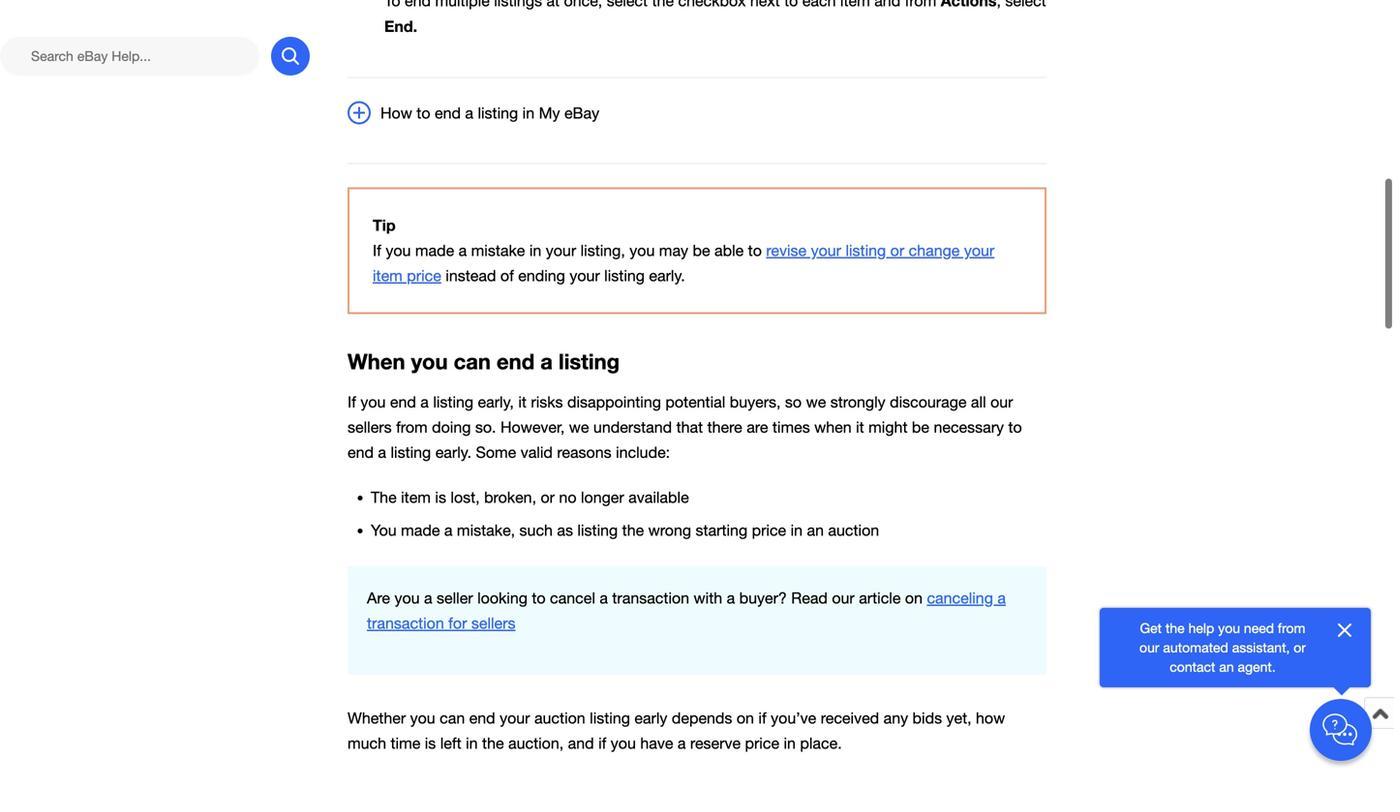 Task type: locate. For each thing, give the bounding box(es) containing it.
menu,
[[674, 182, 717, 200]]

0 vertical spatial our
[[991, 475, 1013, 493]]

2 vertical spatial our
[[832, 671, 855, 689]]

0 horizontal spatial an
[[807, 603, 824, 621]]

item left 'is'
[[401, 570, 431, 588]]

sellers down if
[[348, 500, 392, 518]]

it left risks at left
[[518, 475, 527, 493]]

from right and on the left
[[537, 182, 569, 200]]

wrong
[[648, 603, 692, 621]]

transaction down are at the bottom of page
[[367, 696, 444, 714]]

a right with
[[727, 671, 735, 689]]

our right all
[[991, 475, 1013, 493]]

we right so
[[806, 475, 826, 493]]

when
[[815, 500, 852, 518]]

1 horizontal spatial end
[[438, 104, 465, 122]]

article
[[859, 671, 901, 689]]

0 vertical spatial early.
[[649, 349, 685, 367]]

listing inside tip revise your listing or change your item price
[[846, 324, 886, 341]]

if
[[348, 475, 356, 493]]

from right need
[[1278, 620, 1306, 636]]

0 vertical spatial in
[[531, 104, 545, 122]]

for
[[449, 696, 467, 714]]

1 vertical spatial from
[[396, 500, 428, 518]]

you inside if you end a listing early, it risks disappointing potential buyers, so we strongly discourage all our sellers from doing so. however, we understand that there are times when it might be necessary to end a listing early. some valid reasons include:
[[361, 475, 386, 493]]

our down get
[[1140, 640, 1160, 656]]

in
[[531, 104, 545, 122], [498, 148, 510, 166], [791, 603, 803, 621]]

end.
[[384, 17, 417, 35]]

you
[[411, 430, 448, 456], [361, 475, 386, 493], [1218, 620, 1241, 636], [395, 671, 420, 689]]

or right assistant, at the bottom right of the page
[[1294, 640, 1306, 656]]

sellers inside canceling a transaction for sellers
[[471, 696, 516, 714]]

strongly
[[831, 475, 886, 493]]

2 horizontal spatial in
[[791, 603, 803, 621]]

listing left my
[[483, 104, 527, 122]]

a inside dropdown button
[[470, 104, 478, 122]]

my
[[549, 104, 571, 122]]

0 horizontal spatial price
[[407, 349, 441, 367]]

of left ending
[[501, 349, 514, 367]]

1 vertical spatial of
[[501, 349, 514, 367]]

get the help you need from our automated assistant, or contact an agent. tooltip
[[1131, 619, 1315, 677]]

it
[[518, 475, 527, 493], [856, 500, 865, 518]]

you left the 'can'
[[411, 430, 448, 456]]

our inside get the help you need from our automated assistant, or contact an agent.
[[1140, 640, 1160, 656]]

0 vertical spatial an
[[807, 603, 824, 621]]

include:
[[616, 526, 670, 544]]

2 vertical spatial from
[[1278, 620, 1306, 636]]

selling
[[540, 148, 587, 166]]

there
[[708, 500, 743, 518]]

so
[[785, 475, 802, 493]]

1 horizontal spatial sellers
[[471, 696, 516, 714]]

the
[[514, 148, 536, 166], [442, 182, 464, 200], [573, 182, 595, 200], [622, 603, 644, 621], [1166, 620, 1185, 636]]

tip revise your listing or change your item price
[[373, 298, 995, 367]]

a
[[470, 104, 478, 122], [541, 430, 553, 456], [378, 526, 386, 544], [444, 603, 453, 621], [424, 671, 432, 689], [600, 671, 608, 689], [727, 671, 735, 689], [998, 671, 1006, 689]]

sellers
[[348, 500, 392, 518], [471, 696, 516, 714]]

can
[[454, 430, 491, 456]]

1 horizontal spatial an
[[1220, 659, 1234, 675]]

a inside if you end a listing early, it risks disappointing potential buyers, so we strongly discourage all our sellers from doing so. however, we understand that there are times when it might be necessary to end a listing early. some valid reasons include:
[[378, 526, 386, 544]]

0 horizontal spatial end
[[348, 526, 374, 544]]

an left the agent.
[[1220, 659, 1234, 675]]

sellers inside if you end a listing early, it risks disappointing potential buyers, so we strongly discourage all our sellers from doing so. however, we understand that there are times when it might be necessary to end a listing early. some valid reasons include:
[[348, 500, 392, 518]]

0 vertical spatial item
[[373, 349, 403, 367]]

an
[[807, 603, 824, 621], [1220, 659, 1234, 675]]

end inside dropdown button
[[438, 104, 465, 122]]

from inside get the help you need from our automated assistant, or contact an agent.
[[1278, 620, 1306, 636]]

the right get
[[1166, 620, 1185, 636]]

0 horizontal spatial it
[[518, 475, 527, 493]]

price left instead
[[407, 349, 441, 367]]

0 vertical spatial or
[[891, 324, 905, 341]]

your right revise
[[811, 324, 842, 341]]

0 vertical spatial sellers
[[348, 500, 392, 518]]

0 horizontal spatial or
[[541, 570, 555, 588]]

dropdown
[[599, 182, 670, 200]]

how
[[381, 104, 414, 122]]

1 horizontal spatial transaction
[[612, 671, 690, 689]]

1 vertical spatial sellers
[[471, 696, 516, 714]]

1 horizontal spatial in
[[531, 104, 545, 122]]

find
[[408, 182, 438, 200]]

listing left change
[[846, 324, 886, 341]]

1 horizontal spatial price
[[752, 603, 787, 621]]

to right go
[[433, 148, 446, 166]]

1 horizontal spatial or
[[891, 324, 905, 341]]

or left no
[[541, 570, 555, 588]]

from down end a
[[396, 500, 428, 518]]

our right the read
[[832, 671, 855, 689]]

0 horizontal spatial of
[[501, 349, 514, 367]]

as
[[557, 603, 573, 621]]

buyer?
[[740, 671, 787, 689]]

0 vertical spatial from
[[537, 182, 569, 200]]

2 horizontal spatial from
[[1278, 620, 1306, 636]]

a up active link
[[470, 104, 478, 122]]

to right how
[[418, 104, 433, 122]]

your right change
[[964, 324, 995, 341]]

doing
[[432, 500, 471, 518]]

item down tip
[[373, 349, 403, 367]]

help
[[1189, 620, 1215, 636]]

price right starting
[[752, 603, 787, 621]]

1 vertical spatial an
[[1220, 659, 1234, 675]]

the right find
[[442, 182, 464, 200]]

2 horizontal spatial our
[[1140, 640, 1160, 656]]

you right are at the bottom of page
[[395, 671, 420, 689]]

0 vertical spatial end
[[438, 104, 465, 122]]

1 vertical spatial in
[[498, 148, 510, 166]]

early. inside if you end a listing early, it risks disappointing potential buyers, so we strongly discourage all our sellers from doing so. however, we understand that there are times when it might be necessary to end a listing early. some valid reasons include:
[[436, 526, 472, 544]]

1 vertical spatial end
[[497, 430, 535, 456]]

a right the canceling
[[998, 671, 1006, 689]]

1 horizontal spatial from
[[537, 182, 569, 200]]

the item is lost, broken, or no longer available
[[371, 570, 689, 588]]

from inside if you end a listing early, it risks disappointing potential buyers, so we strongly discourage all our sellers from doing so. however, we understand that there are times when it might be necessary to end a listing early. some valid reasons include:
[[396, 500, 428, 518]]

0 vertical spatial transaction
[[612, 671, 690, 689]]

end inside if you end a listing early, it risks disappointing potential buyers, so we strongly discourage all our sellers from doing so. however, we understand that there are times when it might be necessary to end a listing early. some valid reasons include:
[[348, 526, 374, 544]]

active
[[451, 148, 494, 166]]

end up 'the'
[[348, 526, 374, 544]]

1 horizontal spatial our
[[991, 475, 1013, 493]]

listing right as
[[578, 603, 618, 621]]

in left auction
[[791, 603, 803, 621]]

it down strongly
[[856, 500, 865, 518]]

you for are you a seller looking to cancel a transaction with a buyer? read our article on
[[395, 671, 420, 689]]

0 vertical spatial price
[[407, 349, 441, 367]]

1 vertical spatial or
[[541, 570, 555, 588]]

from
[[537, 182, 569, 200], [396, 500, 428, 518], [1278, 620, 1306, 636]]

2 vertical spatial end
[[348, 526, 374, 544]]

our
[[991, 475, 1013, 493], [1140, 640, 1160, 656], [832, 671, 855, 689]]

an left auction
[[807, 603, 824, 621]]

2 vertical spatial in
[[791, 603, 803, 621]]

so.
[[475, 500, 496, 518]]

transaction
[[612, 671, 690, 689], [367, 696, 444, 714]]

times
[[773, 500, 810, 518]]

end right the 'can'
[[497, 430, 535, 456]]

1 horizontal spatial it
[[856, 500, 865, 518]]

2 vertical spatial or
[[1294, 640, 1306, 656]]

our inside if you end a listing early, it risks disappointing potential buyers, so we strongly discourage all our sellers from doing so. however, we understand that there are times when it might be necessary to end a listing early. some valid reasons include:
[[991, 475, 1013, 493]]

1 horizontal spatial your
[[811, 324, 842, 341]]

you for if you end a listing early, it risks disappointing potential buyers, so we strongly discourage all our sellers from doing so. however, we understand that there are times when it might be necessary to end a listing early. some valid reasons include:
[[361, 475, 386, 493]]

contact
[[1170, 659, 1216, 675]]

we up "reasons"
[[569, 500, 589, 518]]

or
[[891, 324, 905, 341], [541, 570, 555, 588], [1294, 640, 1306, 656]]

0 vertical spatial of
[[645, 148, 659, 166]]

1 vertical spatial our
[[1140, 640, 1160, 656]]

might
[[869, 500, 908, 518]]

reasons
[[557, 526, 612, 544]]

or left change
[[891, 324, 905, 341]]

necessary
[[934, 500, 1004, 518]]

2 horizontal spatial or
[[1294, 640, 1306, 656]]

early.
[[649, 349, 685, 367], [436, 526, 472, 544]]

to right the necessary
[[1009, 500, 1022, 518]]

in right active link
[[498, 148, 510, 166]]

your right ending
[[570, 349, 600, 367]]

the down go to active in the selling section of my ebay.
[[573, 182, 595, 200]]

are
[[367, 671, 390, 689]]

0 horizontal spatial in
[[498, 148, 510, 166]]

a up risks at left
[[541, 430, 553, 456]]

1 vertical spatial we
[[569, 500, 589, 518]]

1 vertical spatial early.
[[436, 526, 472, 544]]

item
[[373, 349, 403, 367], [401, 570, 431, 588]]

instead of ending your listing early.
[[441, 349, 685, 367]]

you right help
[[1218, 620, 1241, 636]]

in left my
[[531, 104, 545, 122]]

item inside tip revise your listing or change your item price
[[373, 349, 403, 367]]

listing up doing
[[433, 475, 474, 493]]

listing right end
[[800, 181, 844, 200]]

transaction left with
[[612, 671, 690, 689]]

a up 'the'
[[378, 526, 386, 544]]

end up active link
[[438, 104, 465, 122]]

0 horizontal spatial sellers
[[348, 500, 392, 518]]

1 vertical spatial price
[[752, 603, 787, 621]]

canceling
[[927, 671, 994, 689]]

you for when you can end a listing
[[411, 430, 448, 456]]

1 horizontal spatial we
[[806, 475, 826, 493]]

of right section
[[645, 148, 659, 166]]

to left cancel
[[532, 671, 546, 689]]

0 horizontal spatial from
[[396, 500, 428, 518]]

0 horizontal spatial early.
[[436, 526, 472, 544]]

0 horizontal spatial transaction
[[367, 696, 444, 714]]

2 horizontal spatial end
[[497, 430, 535, 456]]

get the help you need from our automated assistant, or contact an agent.
[[1140, 620, 1306, 675]]

sellers down looking
[[471, 696, 516, 714]]

a left seller on the bottom of page
[[424, 671, 432, 689]]

listing
[[483, 104, 527, 122], [800, 181, 844, 200], [846, 324, 886, 341], [604, 349, 645, 367], [559, 430, 620, 456], [433, 475, 474, 493], [391, 526, 431, 544], [578, 603, 618, 621]]

a right made
[[444, 603, 453, 621]]

you right if
[[361, 475, 386, 493]]

1 vertical spatial transaction
[[367, 696, 444, 714]]



Task type: vqa. For each thing, say whether or not it's contained in the screenshot.
$3.77 New
no



Task type: describe. For each thing, give the bounding box(es) containing it.
tip
[[373, 298, 396, 316]]

potential
[[666, 475, 726, 493]]

you made a mistake, such as listing the wrong starting price in an auction
[[371, 603, 880, 621]]

0 vertical spatial we
[[806, 475, 826, 493]]

0 horizontal spatial your
[[570, 349, 600, 367]]

how to end a listing in my ebay
[[381, 104, 612, 122]]

starting
[[696, 603, 748, 621]]

0 vertical spatial it
[[518, 475, 527, 493]]

auction
[[828, 603, 880, 621]]

to inside dropdown button
[[418, 104, 433, 122]]

no
[[559, 570, 577, 588]]

with
[[694, 671, 723, 689]]

you inside get the help you need from our automated assistant, or contact an agent.
[[1218, 620, 1241, 636]]

made
[[401, 603, 440, 621]]

revise your listing or change your item price link
[[373, 324, 995, 367]]

read
[[791, 671, 828, 689]]

1 vertical spatial item
[[401, 570, 431, 588]]

change
[[909, 324, 960, 341]]

1 horizontal spatial early.
[[649, 349, 685, 367]]

is
[[435, 570, 446, 588]]

listing up disappointing
[[559, 430, 620, 456]]

understand
[[594, 500, 672, 518]]

cancel
[[550, 671, 595, 689]]

such
[[520, 603, 553, 621]]

are
[[747, 500, 768, 518]]

ebay
[[575, 104, 612, 122]]

that
[[677, 500, 703, 518]]

item,
[[468, 182, 502, 200]]

early,
[[478, 475, 514, 493]]

how to end a listing in my ebay button
[[348, 101, 1047, 125]]

a inside canceling a transaction for sellers
[[998, 671, 1006, 689]]

a right cancel
[[600, 671, 608, 689]]

discourage
[[890, 475, 967, 493]]

seller
[[437, 671, 473, 689]]

available
[[629, 570, 689, 588]]

1 horizontal spatial of
[[645, 148, 659, 166]]

or inside tip revise your listing or change your item price
[[891, 324, 905, 341]]

canceling a transaction for sellers
[[367, 671, 1006, 714]]

the up and on the left
[[514, 148, 536, 166]]

.
[[844, 182, 849, 200]]

1 vertical spatial it
[[856, 500, 865, 518]]

my ebay.
[[663, 148, 727, 166]]

lost,
[[451, 570, 480, 588]]

assistant,
[[1233, 640, 1290, 656]]

canceling a transaction for sellers link
[[367, 671, 1006, 714]]

in inside dropdown button
[[531, 104, 545, 122]]

0 horizontal spatial our
[[832, 671, 855, 689]]

get
[[1140, 620, 1162, 636]]

mistake,
[[457, 603, 515, 621]]

you
[[371, 603, 397, 621]]

all
[[971, 475, 986, 493]]

buyers,
[[730, 475, 781, 493]]

the inside get the help you need from our automated assistant, or contact an agent.
[[1166, 620, 1185, 636]]

however,
[[501, 500, 565, 518]]

some
[[476, 526, 516, 544]]

listing right ending
[[604, 349, 645, 367]]

the
[[371, 570, 397, 588]]

broken,
[[484, 570, 537, 588]]

from inside find the item, and from the dropdown menu, select end listing .
[[537, 182, 569, 200]]

looking
[[478, 671, 528, 689]]

automated
[[1163, 640, 1229, 656]]

longer
[[581, 570, 624, 588]]

need
[[1244, 620, 1275, 636]]

valid
[[521, 526, 553, 544]]

agent.
[[1238, 659, 1276, 675]]

an inside get the help you need from our automated assistant, or contact an agent.
[[1220, 659, 1234, 675]]

2 horizontal spatial your
[[964, 324, 995, 341]]

go to active in the selling section of my ebay.
[[408, 148, 727, 166]]

section
[[591, 148, 641, 166]]

or inside get the help you need from our automated assistant, or contact an agent.
[[1294, 640, 1306, 656]]

revise
[[766, 324, 807, 341]]

active link
[[451, 148, 494, 166]]

select
[[721, 182, 763, 200]]

Search eBay Help... text field
[[0, 37, 260, 76]]

listing down end a
[[391, 526, 431, 544]]

to inside if you end a listing early, it risks disappointing potential buyers, so we strongly discourage all our sellers from doing so. however, we understand that there are times when it might be necessary to end a listing early. some valid reasons include:
[[1009, 500, 1022, 518]]

when
[[348, 430, 405, 456]]

risks
[[531, 475, 563, 493]]

on
[[905, 671, 923, 689]]

if you end a listing early, it risks disappointing potential buyers, so we strongly discourage all our sellers from doing so. however, we understand that there are times when it might be necessary to end a listing early. some valid reasons include:
[[348, 475, 1022, 544]]

disappointing
[[567, 475, 661, 493]]

0 horizontal spatial we
[[569, 500, 589, 518]]

go
[[408, 148, 428, 166]]

when you can end a listing
[[348, 430, 620, 456]]

find the item, and from the dropdown menu, select end listing .
[[408, 181, 849, 200]]

transaction inside canceling a transaction for sellers
[[367, 696, 444, 714]]

are you a seller looking to cancel a transaction with a buyer? read our article on
[[367, 671, 927, 689]]

ending
[[518, 349, 565, 367]]

end a
[[390, 475, 429, 493]]

price inside tip revise your listing or change your item price
[[407, 349, 441, 367]]

and
[[507, 182, 533, 200]]

the left wrong
[[622, 603, 644, 621]]

listing inside dropdown button
[[483, 104, 527, 122]]

be
[[912, 500, 930, 518]]

end
[[767, 181, 796, 200]]

instead
[[446, 349, 496, 367]]



